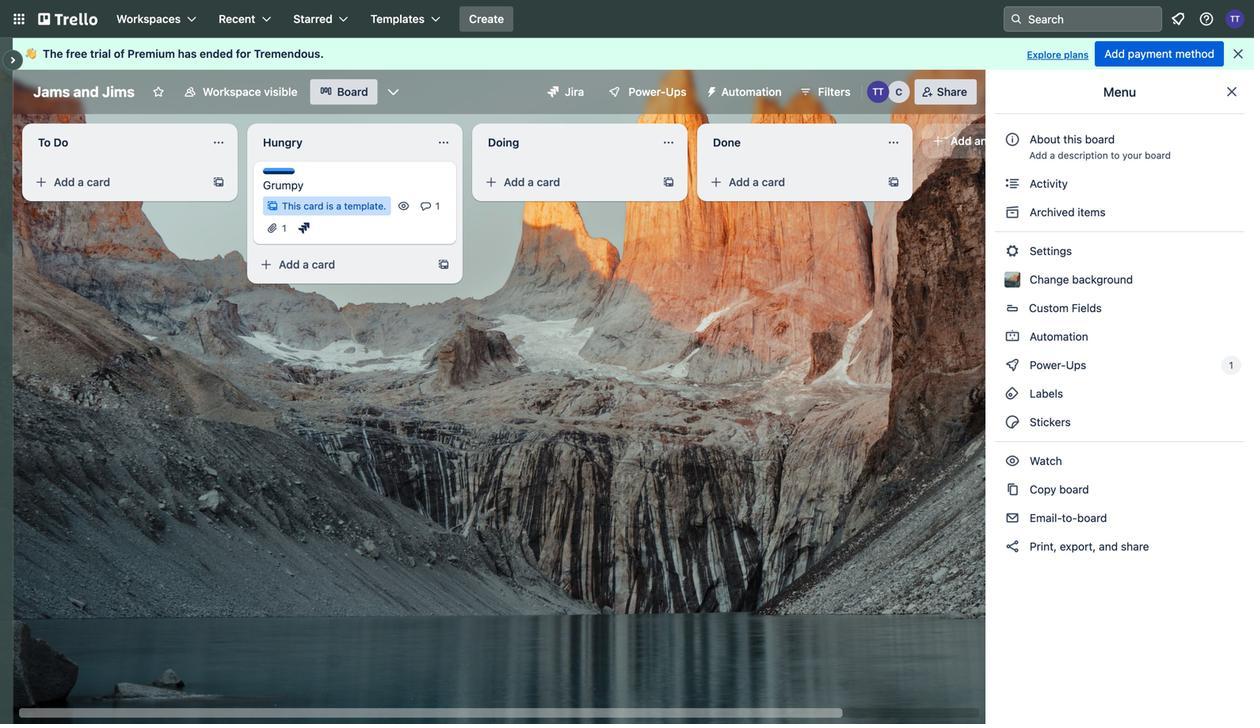 Task type: vqa. For each thing, say whether or not it's contained in the screenshot.
James Peterson (jamespeterson93) icon
no



Task type: locate. For each thing, give the bounding box(es) containing it.
1 vertical spatial power-ups
[[1027, 359, 1090, 372]]

power- up labels
[[1030, 359, 1067, 372]]

Search field
[[1004, 6, 1163, 32]]

board right your
[[1146, 150, 1172, 161]]

jams
[[33, 83, 70, 100]]

workspace
[[203, 85, 261, 98]]

stickers
[[1027, 416, 1071, 429]]

0 vertical spatial ups
[[666, 85, 687, 98]]

sm image inside archived items link
[[1005, 205, 1021, 220]]

add a card down doing
[[504, 176, 560, 189]]

items
[[1078, 206, 1106, 219]]

fields
[[1072, 302, 1102, 315]]

0 vertical spatial automation
[[722, 85, 782, 98]]

to do
[[38, 136, 68, 149]]

add down do
[[54, 176, 75, 189]]

1 vertical spatial and
[[1100, 540, 1119, 553]]

add a card down do
[[54, 176, 110, 189]]

automation button
[[700, 79, 792, 105]]

sm image
[[700, 79, 722, 101], [1005, 205, 1021, 220], [1005, 357, 1021, 373], [1005, 386, 1021, 402], [1005, 453, 1021, 469], [1005, 510, 1021, 526]]

sm image inside activity link
[[1005, 176, 1021, 192]]

free
[[66, 47, 87, 60]]

workspace visible
[[203, 85, 298, 98]]

card down is
[[312, 258, 335, 271]]

to
[[38, 136, 51, 149]]

archived items link
[[996, 200, 1245, 225]]

add inside "add payment method" button
[[1105, 47, 1126, 60]]

Board name text field
[[25, 79, 143, 105]]

add left the another
[[951, 134, 972, 147]]

payment
[[1129, 47, 1173, 60]]

1 horizontal spatial power-ups
[[1027, 359, 1090, 372]]

to-
[[1063, 512, 1078, 525]]

a right is
[[336, 201, 342, 212]]

create from template… image for doing
[[663, 176, 675, 189]]

and left share
[[1100, 540, 1119, 553]]

add left 'payment' at the right
[[1105, 47, 1126, 60]]

sm image inside automation link
[[1005, 329, 1021, 345]]

copy board link
[[996, 477, 1245, 503]]

and
[[73, 83, 99, 100], [1100, 540, 1119, 553]]

add a card button down 'doing' text box
[[479, 170, 656, 195]]

activity
[[1027, 177, 1068, 190]]

2 horizontal spatial 1
[[1230, 360, 1234, 371]]

sm image for print, export, and share
[[1005, 539, 1021, 555]]

background
[[1073, 273, 1134, 286]]

board
[[1086, 133, 1115, 146], [1146, 150, 1172, 161], [1060, 483, 1090, 496], [1078, 512, 1108, 525]]

add a card down done
[[729, 176, 786, 189]]

a down done text field
[[753, 176, 759, 189]]

ups left automation button
[[666, 85, 687, 98]]

power-ups
[[629, 85, 687, 98], [1027, 359, 1090, 372]]

banner
[[13, 38, 1255, 70]]

card left is
[[304, 201, 324, 212]]

power-ups up labels
[[1027, 359, 1090, 372]]

archived
[[1030, 206, 1075, 219]]

0 horizontal spatial power-ups
[[629, 85, 687, 98]]

custom fields button
[[996, 296, 1245, 321]]

a down to do text field
[[78, 176, 84, 189]]

ups inside button
[[666, 85, 687, 98]]

create from template… image
[[212, 176, 225, 189], [663, 176, 675, 189], [888, 176, 900, 189], [438, 258, 450, 271]]

0 notifications image
[[1169, 10, 1188, 29]]

sm image
[[1005, 176, 1021, 192], [296, 220, 312, 236], [1005, 243, 1021, 259], [1005, 329, 1021, 345], [1005, 415, 1021, 430], [1005, 482, 1021, 498], [1005, 539, 1021, 555]]

labels link
[[996, 381, 1245, 407]]

1 horizontal spatial ups
[[1067, 359, 1087, 372]]

add payment method button
[[1096, 41, 1225, 67]]

starred
[[294, 12, 333, 25]]

method
[[1176, 47, 1215, 60]]

board up to-
[[1060, 483, 1090, 496]]

template.
[[344, 201, 387, 212]]

sm image inside watch link
[[1005, 453, 1021, 469]]

search image
[[1011, 13, 1023, 25]]

add a card down the this
[[279, 258, 335, 271]]

board up print, export, and share
[[1078, 512, 1108, 525]]

add
[[1105, 47, 1126, 60], [951, 134, 972, 147], [1030, 150, 1048, 161], [54, 176, 75, 189], [504, 176, 525, 189], [729, 176, 750, 189], [279, 258, 300, 271]]

.
[[320, 47, 324, 60]]

0 vertical spatial power-ups
[[629, 85, 687, 98]]

0 horizontal spatial 1
[[282, 223, 287, 234]]

0 horizontal spatial power-
[[629, 85, 666, 98]]

doing
[[488, 136, 519, 149]]

filters button
[[795, 79, 856, 105]]

templates button
[[361, 6, 450, 32]]

board link
[[310, 79, 378, 105]]

power- right jira
[[629, 85, 666, 98]]

0 horizontal spatial and
[[73, 83, 99, 100]]

a down about
[[1050, 150, 1056, 161]]

add another list button
[[923, 124, 1138, 159]]

ups
[[666, 85, 687, 98], [1067, 359, 1087, 372]]

card down 'doing' text box
[[537, 176, 560, 189]]

1 horizontal spatial and
[[1100, 540, 1119, 553]]

grumpy
[[263, 179, 304, 192]]

sm image inside stickers link
[[1005, 415, 1021, 430]]

star or unstar board image
[[152, 86, 165, 98]]

this
[[282, 201, 301, 212]]

banner containing 👋
[[13, 38, 1255, 70]]

automation down custom fields
[[1027, 330, 1089, 343]]

add down the this
[[279, 258, 300, 271]]

a down 'doing' text box
[[528, 176, 534, 189]]

1 horizontal spatial automation
[[1027, 330, 1089, 343]]

wave image
[[25, 47, 36, 61]]

a for add a card button for to do
[[78, 176, 84, 189]]

share button
[[915, 79, 977, 105]]

add down about
[[1030, 150, 1048, 161]]

Hungry text field
[[254, 130, 428, 155]]

automation link
[[996, 324, 1245, 350]]

add a card button
[[29, 170, 206, 195], [479, 170, 656, 195], [704, 170, 881, 195], [254, 252, 431, 277]]

add a card button down to do text field
[[29, 170, 206, 195]]

create from template… image for done
[[888, 176, 900, 189]]

sm image for watch
[[1005, 453, 1021, 469]]

description
[[1058, 150, 1109, 161]]

and left jims
[[73, 83, 99, 100]]

archived items
[[1027, 206, 1106, 219]]

sm image inside copy board link
[[1005, 482, 1021, 498]]

0 vertical spatial 1
[[436, 201, 440, 212]]

print, export, and share link
[[996, 534, 1245, 560]]

chestercheeetah (chestercheeetah) image
[[888, 81, 911, 103]]

1 horizontal spatial power-
[[1030, 359, 1067, 372]]

sm image inside "settings" link
[[1005, 243, 1021, 259]]

this
[[1064, 133, 1083, 146]]

add payment method
[[1105, 47, 1215, 60]]

add a card button down this card is a template.
[[254, 252, 431, 277]]

add inside add another list button
[[951, 134, 972, 147]]

create button
[[460, 6, 514, 32]]

copy board
[[1027, 483, 1090, 496]]

print, export, and share
[[1027, 540, 1150, 553]]

email-to-board
[[1027, 512, 1108, 525]]

card down done text field
[[762, 176, 786, 189]]

To Do text field
[[29, 130, 203, 155]]

0 vertical spatial and
[[73, 83, 99, 100]]

and inside print, export, and share link
[[1100, 540, 1119, 553]]

workspaces button
[[107, 6, 206, 32]]

sm image for archived items
[[1005, 205, 1021, 220]]

sm image inside print, export, and share link
[[1005, 539, 1021, 555]]

sm image for stickers
[[1005, 415, 1021, 430]]

1 vertical spatial 1
[[282, 223, 287, 234]]

export,
[[1060, 540, 1097, 553]]

sm image for labels
[[1005, 386, 1021, 402]]

add another list
[[951, 134, 1034, 147]]

automation up done
[[722, 85, 782, 98]]

1 vertical spatial automation
[[1027, 330, 1089, 343]]

a
[[1050, 150, 1056, 161], [78, 176, 84, 189], [528, 176, 534, 189], [753, 176, 759, 189], [336, 201, 342, 212], [303, 258, 309, 271]]

automation
[[722, 85, 782, 98], [1027, 330, 1089, 343]]

0 horizontal spatial automation
[[722, 85, 782, 98]]

recent button
[[209, 6, 281, 32]]

terry turtle (terryturtle) image
[[1226, 10, 1245, 29]]

2 vertical spatial 1
[[1230, 360, 1234, 371]]

sm image inside email-to-board link
[[1005, 510, 1021, 526]]

sm image for copy board
[[1005, 482, 1021, 498]]

a down this card is a template.
[[303, 258, 309, 271]]

ups down automation link
[[1067, 359, 1087, 372]]

0 vertical spatial power-
[[629, 85, 666, 98]]

0 horizontal spatial ups
[[666, 85, 687, 98]]

power-ups down primary element
[[629, 85, 687, 98]]

power-ups inside button
[[629, 85, 687, 98]]

add inside the about this board add a description to your board
[[1030, 150, 1048, 161]]

add a card button down done text field
[[704, 170, 881, 195]]

create
[[469, 12, 504, 25]]

premium
[[128, 47, 175, 60]]

sm image inside 'labels' link
[[1005, 386, 1021, 402]]

card
[[87, 176, 110, 189], [537, 176, 560, 189], [762, 176, 786, 189], [304, 201, 324, 212], [312, 258, 335, 271]]

card for doing
[[537, 176, 560, 189]]

another
[[975, 134, 1016, 147]]

has
[[178, 47, 197, 60]]

1 horizontal spatial 1
[[436, 201, 440, 212]]

card down to do text field
[[87, 176, 110, 189]]



Task type: describe. For each thing, give the bounding box(es) containing it.
stickers link
[[996, 410, 1245, 435]]

1 vertical spatial ups
[[1067, 359, 1087, 372]]

about this board add a description to your board
[[1030, 133, 1172, 161]]

change
[[1030, 273, 1070, 286]]

your
[[1123, 150, 1143, 161]]

board up to
[[1086, 133, 1115, 146]]

c
[[896, 86, 903, 97]]

labels
[[1027, 387, 1064, 400]]

custom
[[1030, 302, 1069, 315]]

sm image for email-to-board
[[1005, 510, 1021, 526]]

trial
[[90, 47, 111, 60]]

sm image for activity
[[1005, 176, 1021, 192]]

email-
[[1030, 512, 1063, 525]]

back to home image
[[38, 6, 97, 32]]

sm image inside automation button
[[700, 79, 722, 101]]

ended
[[200, 47, 233, 60]]

Doing text field
[[479, 130, 653, 155]]

the
[[43, 47, 63, 60]]

for
[[236, 47, 251, 60]]

add a card button for to do
[[29, 170, 206, 195]]

do
[[54, 136, 68, 149]]

add down doing
[[504, 176, 525, 189]]

tremendous
[[254, 47, 320, 60]]

👋 the free trial of premium has ended for tremendous .
[[25, 47, 324, 60]]

activity link
[[996, 171, 1245, 197]]

jira icon image
[[548, 86, 559, 97]]

explore plans
[[1028, 49, 1089, 60]]

terry turtle (terryturtle) image
[[868, 81, 890, 103]]

card for done
[[762, 176, 786, 189]]

starred button
[[284, 6, 358, 32]]

jira button
[[538, 79, 594, 105]]

share
[[1122, 540, 1150, 553]]

watch
[[1027, 455, 1066, 468]]

and inside board name text field
[[73, 83, 99, 100]]

1 vertical spatial power-
[[1030, 359, 1067, 372]]

visible
[[264, 85, 298, 98]]

of
[[114, 47, 125, 60]]

explore
[[1028, 49, 1062, 60]]

sm image for automation
[[1005, 329, 1021, 345]]

add down done
[[729, 176, 750, 189]]

recent
[[219, 12, 255, 25]]

grumpy link
[[263, 178, 447, 193]]

hungry
[[263, 136, 303, 149]]

Done text field
[[704, 130, 878, 155]]

workspace visible button
[[174, 79, 307, 105]]

this card is a template.
[[282, 201, 387, 212]]

card for to do
[[87, 176, 110, 189]]

templates
[[371, 12, 425, 25]]

to
[[1111, 150, 1120, 161]]

sm image for power-ups
[[1005, 357, 1021, 373]]

workspaces
[[117, 12, 181, 25]]

power-ups button
[[597, 79, 696, 105]]

menu
[[1104, 84, 1137, 99]]

settings
[[1027, 245, 1073, 258]]

list
[[1019, 134, 1034, 147]]

email-to-board link
[[996, 506, 1245, 531]]

primary element
[[0, 0, 1255, 38]]

board
[[337, 85, 368, 98]]

filters
[[819, 85, 851, 98]]

jira
[[565, 85, 584, 98]]

add a card for doing
[[504, 176, 560, 189]]

add a card for done
[[729, 176, 786, 189]]

done
[[713, 136, 741, 149]]

change background
[[1027, 273, 1134, 286]]

color: blue, title: none image
[[263, 168, 295, 174]]

copy
[[1030, 483, 1057, 496]]

settings link
[[996, 239, 1245, 264]]

a for done's add a card button
[[753, 176, 759, 189]]

a inside the about this board add a description to your board
[[1050, 150, 1056, 161]]

custom fields
[[1030, 302, 1102, 315]]

add a card button for doing
[[479, 170, 656, 195]]

change background link
[[996, 267, 1245, 292]]

c button
[[888, 81, 911, 103]]

about
[[1030, 133, 1061, 146]]

explore plans button
[[1028, 45, 1089, 64]]

watch link
[[996, 449, 1245, 474]]

👋
[[25, 47, 36, 60]]

jims
[[102, 83, 135, 100]]

add a card for to do
[[54, 176, 110, 189]]

jams and jims
[[33, 83, 135, 100]]

power- inside power-ups button
[[629, 85, 666, 98]]

automation inside automation link
[[1027, 330, 1089, 343]]

open information menu image
[[1199, 11, 1215, 27]]

customize views image
[[386, 84, 402, 100]]

sm image for settings
[[1005, 243, 1021, 259]]

plans
[[1065, 49, 1089, 60]]

add a card button for done
[[704, 170, 881, 195]]

share
[[937, 85, 968, 98]]

automation inside automation button
[[722, 85, 782, 98]]

create from template… image for to do
[[212, 176, 225, 189]]

a for doing's add a card button
[[528, 176, 534, 189]]

a for add a card button below this card is a template.
[[303, 258, 309, 271]]



